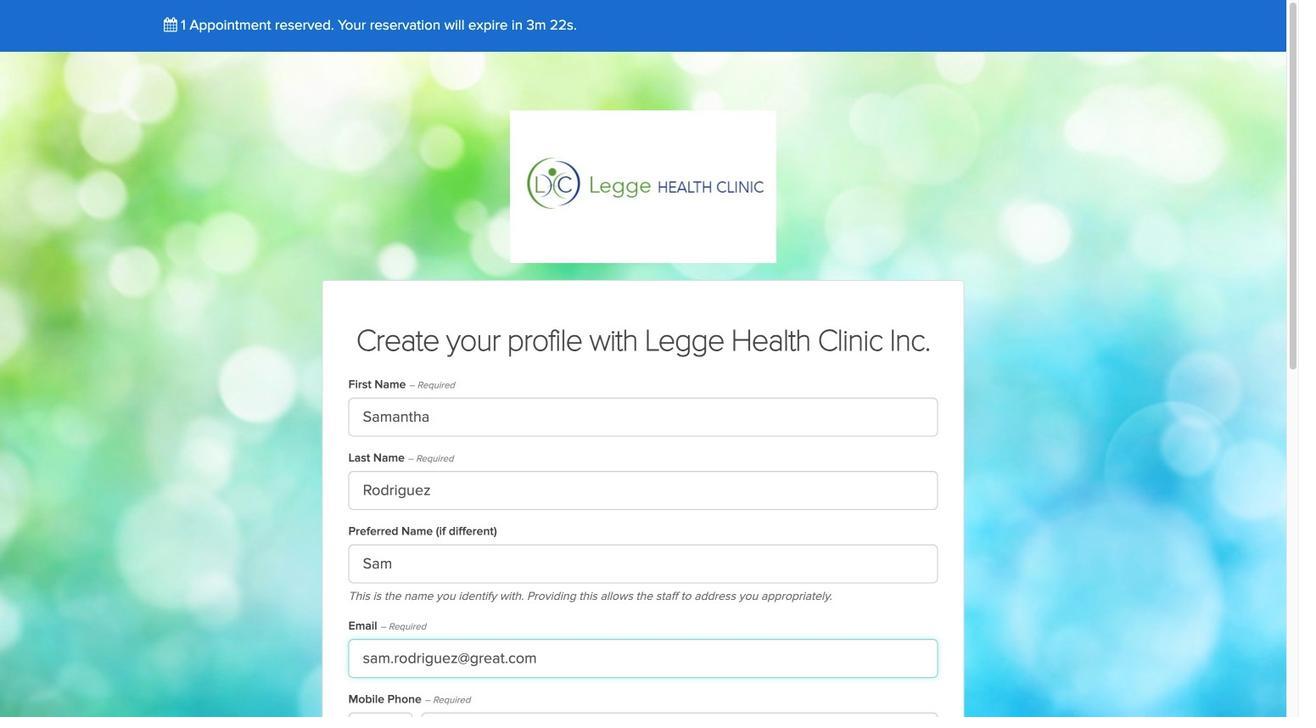 Task type: describe. For each thing, give the bounding box(es) containing it.
Last Name text field
[[349, 471, 938, 510]]

Preferred Name (if different) text field
[[349, 545, 938, 584]]

legge health clinic inc. image
[[510, 110, 777, 263]]



Task type: vqa. For each thing, say whether or not it's contained in the screenshot.
Telephone Field
yes



Task type: locate. For each thing, give the bounding box(es) containing it.
calendar image
[[164, 17, 177, 32]]

Email Address email field
[[349, 639, 938, 678]]

First Name text field
[[349, 398, 938, 437]]

None telephone field
[[421, 713, 938, 717]]



